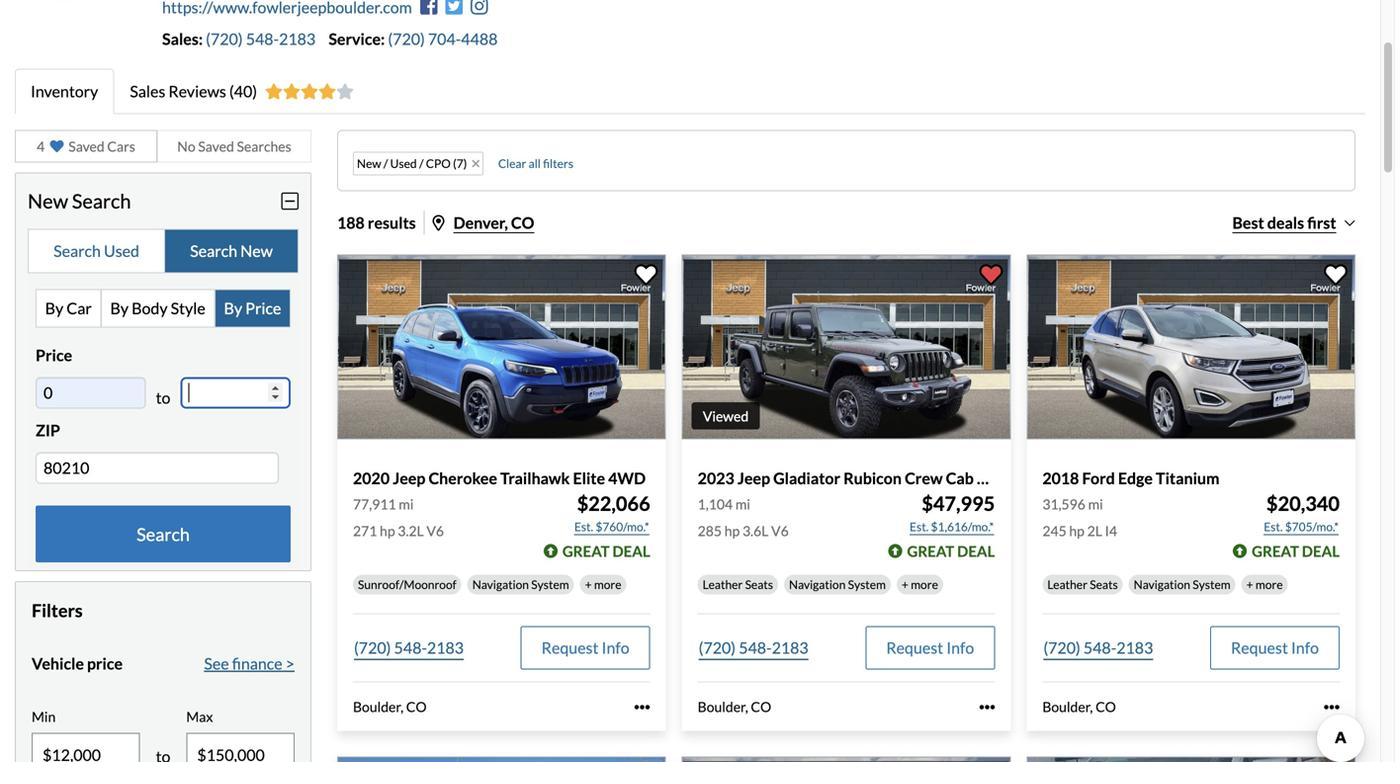 Task type: vqa. For each thing, say whether or not it's contained in the screenshot.
the Inventory
yes



Task type: locate. For each thing, give the bounding box(es) containing it.
new for new search
[[28, 189, 68, 213]]

1 horizontal spatial + more
[[902, 578, 938, 592]]

2 mi from the left
[[735, 496, 750, 513]]

great deal down est. $705/mo.* button
[[1252, 543, 1340, 560]]

0 horizontal spatial (720) 548-2183 button
[[353, 627, 465, 670]]

2 horizontal spatial (720) 548-2183
[[1043, 638, 1153, 658]]

more down est. $705/mo.* button
[[1256, 578, 1283, 592]]

more
[[594, 578, 622, 592], [911, 578, 938, 592], [1256, 578, 1283, 592]]

request
[[542, 638, 599, 658], [886, 638, 943, 658], [1231, 638, 1288, 658]]

+ more for $20,340
[[1246, 578, 1283, 592]]

2 horizontal spatial est.
[[1264, 520, 1283, 534]]

request for $20,340
[[1231, 638, 1288, 658]]

2 est. from the left
[[910, 520, 929, 534]]

1 vertical spatial tab list
[[28, 229, 299, 273]]

548- for $47,995
[[739, 638, 772, 658]]

1 horizontal spatial ellipsis h image
[[979, 700, 995, 715]]

1 horizontal spatial boulder,
[[698, 699, 748, 716]]

0 horizontal spatial leather
[[703, 578, 743, 592]]

used up body
[[104, 241, 139, 261]]

hp for $20,340
[[1069, 523, 1085, 540]]

leather for $47,995
[[703, 578, 743, 592]]

1 request from the left
[[542, 638, 599, 658]]

3 request info from the left
[[1231, 638, 1319, 658]]

mi inside 77,911 mi 271 hp 3.2l v6
[[399, 496, 414, 513]]

new inside new / used / cpo (7) button
[[357, 156, 381, 171]]

+ for $47,995
[[902, 578, 909, 592]]

great deal down the 'est. $760/mo.*' button
[[562, 543, 650, 560]]

v6 right 3.6l
[[771, 523, 789, 540]]

2 boulder, co from the left
[[698, 699, 771, 716]]

ellipsis h image
[[1324, 700, 1340, 715]]

ellipsis h image
[[634, 700, 650, 715], [979, 700, 995, 715]]

boulder, for $22,066
[[353, 699, 403, 716]]

3 star image from the left
[[318, 83, 336, 99]]

2 horizontal spatial mi
[[1088, 496, 1103, 513]]

minus square image
[[281, 191, 299, 211]]

saved right no
[[198, 138, 234, 155]]

new inside search new tab
[[240, 241, 273, 261]]

used inside tab
[[104, 241, 139, 261]]

3 boulder, co from the left
[[1043, 699, 1116, 716]]

1 horizontal spatial est.
[[910, 520, 929, 534]]

twitter - fowler jeep of boulder image
[[445, 0, 463, 16]]

hp inside 77,911 mi 271 hp 3.2l v6
[[380, 523, 395, 540]]

by for by price
[[224, 299, 242, 318]]

1 horizontal spatial saved
[[198, 138, 234, 155]]

271
[[353, 523, 377, 540]]

1 + from the left
[[585, 578, 592, 592]]

1 jeep from the left
[[393, 469, 426, 488]]

request info
[[542, 638, 630, 658], [886, 638, 974, 658], [1231, 638, 1319, 658]]

4wd
[[608, 469, 646, 488], [977, 469, 1014, 488]]

1 seats from the left
[[745, 578, 773, 592]]

1 horizontal spatial seats
[[1090, 578, 1118, 592]]

search down new search
[[54, 241, 101, 261]]

2 horizontal spatial great deal
[[1252, 543, 1340, 560]]

jeep right 2023
[[738, 469, 770, 488]]

oxford white 2021 ford f-150 lariat supercrew 4wd pickup truck four-wheel drive automatic image
[[1027, 757, 1356, 762]]

deal down "$1,616/mo.*" at the bottom of the page
[[957, 543, 995, 560]]

navigation system for $20,340
[[1134, 578, 1231, 592]]

2 seats from the left
[[1090, 578, 1118, 592]]

new search
[[28, 189, 131, 213]]

1 est. from the left
[[574, 520, 593, 534]]

seats down 3.6l
[[745, 578, 773, 592]]

hp inside 1,104 mi 285 hp 3.6l v6
[[725, 523, 740, 540]]

boulder, for $20,340
[[1043, 699, 1093, 716]]

saved cars
[[69, 138, 135, 155]]

3 more from the left
[[1256, 578, 1283, 592]]

2 request info button from the left
[[865, 627, 995, 670]]

v6 inside 1,104 mi 285 hp 3.6l v6
[[771, 523, 789, 540]]

0 horizontal spatial request
[[542, 638, 599, 658]]

by left body
[[110, 299, 129, 318]]

leather down 245
[[1047, 578, 1088, 592]]

548- for $22,066
[[394, 638, 427, 658]]

1 horizontal spatial /
[[419, 156, 424, 171]]

Enter maximum price number field
[[180, 377, 291, 409]]

sales reviews (40)
[[130, 81, 257, 101]]

star image
[[283, 83, 301, 99]]

leather seats down 2l
[[1047, 578, 1118, 592]]

0 horizontal spatial seats
[[745, 578, 773, 592]]

1 + more from the left
[[585, 578, 622, 592]]

great deal for $22,066
[[562, 543, 650, 560]]

rubicon
[[844, 469, 902, 488]]

search inside tab
[[190, 241, 237, 261]]

1 horizontal spatial info
[[946, 638, 974, 658]]

+ more down est. $705/mo.* button
[[1246, 578, 1283, 592]]

jeep for $47,995
[[738, 469, 770, 488]]

(720) 548-2183 button
[[353, 627, 465, 670], [698, 627, 810, 670], [1043, 627, 1154, 670]]

1 great from the left
[[562, 543, 610, 560]]

1,104 mi 285 hp 3.6l v6
[[698, 496, 789, 540]]

3 by from the left
[[224, 299, 242, 318]]

by right style
[[224, 299, 242, 318]]

search inside button
[[137, 523, 190, 545]]

1 navigation from the left
[[472, 578, 529, 592]]

2 great from the left
[[907, 543, 954, 560]]

hp for $22,066
[[380, 523, 395, 540]]

great
[[562, 543, 610, 560], [907, 543, 954, 560], [1252, 543, 1299, 560]]

by inside tab
[[45, 299, 63, 318]]

hp inside 31,596 mi 245 hp 2l i4
[[1069, 523, 1085, 540]]

more for $22,066
[[594, 578, 622, 592]]

1 horizontal spatial great deal
[[907, 543, 995, 560]]

3 navigation from the left
[[1134, 578, 1190, 592]]

request info for $47,995
[[886, 638, 974, 658]]

$20,340
[[1267, 492, 1340, 516]]

sales:
[[162, 29, 203, 48]]

0 horizontal spatial +
[[585, 578, 592, 592]]

boulder, co for $22,066
[[353, 699, 427, 716]]

info for $20,340
[[1291, 638, 1319, 658]]

v6 inside 77,911 mi 271 hp 3.2l v6
[[427, 523, 444, 540]]

2 horizontal spatial by
[[224, 299, 242, 318]]

leather seats for $47,995
[[703, 578, 773, 592]]

v6 right 3.2l
[[427, 523, 444, 540]]

search for search used
[[54, 241, 101, 261]]

2 by from the left
[[110, 299, 129, 318]]

Min text field
[[33, 734, 139, 762]]

1 vertical spatial used
[[104, 241, 139, 261]]

more for $47,995
[[911, 578, 938, 592]]

leather seats
[[703, 578, 773, 592], [1047, 578, 1118, 592]]

0 horizontal spatial by
[[45, 299, 63, 318]]

2 horizontal spatial more
[[1256, 578, 1283, 592]]

0 horizontal spatial saved
[[69, 138, 105, 155]]

great deal
[[562, 543, 650, 560], [907, 543, 995, 560], [1252, 543, 1340, 560]]

$760/mo.*
[[596, 520, 649, 534]]

1 (720) 548-2183 from the left
[[354, 638, 464, 658]]

0 horizontal spatial great
[[562, 543, 610, 560]]

(720) 548-2183 button for $47,995
[[698, 627, 810, 670]]

0 vertical spatial new
[[357, 156, 381, 171]]

leather seats down 3.6l
[[703, 578, 773, 592]]

0 horizontal spatial v6
[[427, 523, 444, 540]]

search used
[[54, 241, 139, 261]]

2 leather from the left
[[1047, 578, 1088, 592]]

cab
[[946, 469, 974, 488]]

2 system from the left
[[848, 578, 886, 592]]

1 horizontal spatial leather seats
[[1047, 578, 1118, 592]]

0 horizontal spatial system
[[531, 578, 569, 592]]

great down est. $705/mo.* button
[[1252, 543, 1299, 560]]

3 great from the left
[[1252, 543, 1299, 560]]

jeep
[[393, 469, 426, 488], [738, 469, 770, 488]]

+ more down 'est. $1,616/mo.*' button
[[902, 578, 938, 592]]

clear
[[498, 156, 526, 171]]

3 info from the left
[[1291, 638, 1319, 658]]

hp right 285
[[725, 523, 740, 540]]

2 vertical spatial tab list
[[36, 289, 291, 328]]

1 horizontal spatial new
[[240, 241, 273, 261]]

navigation system
[[472, 578, 569, 592], [789, 578, 886, 592], [1134, 578, 1231, 592]]

2 horizontal spatial (720) 548-2183 button
[[1043, 627, 1154, 670]]

4488
[[461, 29, 498, 48]]

1 horizontal spatial navigation
[[789, 578, 846, 592]]

system for $22,066
[[531, 578, 569, 592]]

1 v6 from the left
[[427, 523, 444, 540]]

1 info from the left
[[602, 638, 630, 658]]

2 v6 from the left
[[771, 523, 789, 540]]

3 navigation system from the left
[[1134, 578, 1231, 592]]

2 great deal from the left
[[907, 543, 995, 560]]

0 horizontal spatial navigation system
[[472, 578, 569, 592]]

1 mi from the left
[[399, 496, 414, 513]]

price
[[245, 299, 281, 318], [36, 345, 72, 365]]

0 horizontal spatial boulder,
[[353, 699, 403, 716]]

mi inside 31,596 mi 245 hp 2l i4
[[1088, 496, 1103, 513]]

0 horizontal spatial boulder, co
[[353, 699, 427, 716]]

2 horizontal spatial great
[[1252, 543, 1299, 560]]

new inside new search dropdown button
[[28, 189, 68, 213]]

est. down '$20,340'
[[1264, 520, 1283, 534]]

seats
[[745, 578, 773, 592], [1090, 578, 1118, 592]]

1 horizontal spatial request
[[886, 638, 943, 658]]

mi up 3.2l
[[399, 496, 414, 513]]

2 (720) 548-2183 button from the left
[[698, 627, 810, 670]]

4wd right cab
[[977, 469, 1014, 488]]

navigation system for $47,995
[[789, 578, 886, 592]]

by price
[[224, 299, 281, 318]]

great deal for $20,340
[[1252, 543, 1340, 560]]

1 horizontal spatial (720) 548-2183 button
[[698, 627, 810, 670]]

1 vertical spatial new
[[28, 189, 68, 213]]

1 horizontal spatial request info button
[[865, 627, 995, 670]]

used
[[390, 156, 417, 171], [104, 241, 139, 261]]

heart image
[[50, 140, 64, 153]]

(40)
[[229, 81, 257, 101]]

filters
[[32, 600, 83, 622]]

1 horizontal spatial by
[[110, 299, 129, 318]]

all
[[529, 156, 541, 171]]

leather seats for $20,340
[[1047, 578, 1118, 592]]

1 horizontal spatial deal
[[957, 543, 995, 560]]

2 + from the left
[[902, 578, 909, 592]]

trailhawk
[[500, 469, 570, 488]]

est.
[[574, 520, 593, 534], [910, 520, 929, 534], [1264, 520, 1283, 534]]

co for $22,066
[[406, 699, 427, 716]]

+ more for $22,066
[[585, 578, 622, 592]]

548- for $20,340
[[1084, 638, 1117, 658]]

2 horizontal spatial deal
[[1302, 543, 1340, 560]]

1 ellipsis h image from the left
[[634, 700, 650, 715]]

onyx black 2020 gmc canyon sle crew cab 4wd pickup truck four-wheel drive 8-speed automatic image
[[682, 757, 1011, 762]]

1 horizontal spatial 4wd
[[977, 469, 1014, 488]]

1 deal from the left
[[612, 543, 650, 560]]

search down zip telephone field
[[137, 523, 190, 545]]

1 system from the left
[[531, 578, 569, 592]]

+
[[585, 578, 592, 592], [902, 578, 909, 592], [1246, 578, 1253, 592]]

new up 188 results
[[357, 156, 381, 171]]

2 (720) 548-2183 from the left
[[699, 638, 809, 658]]

1 request info button from the left
[[521, 627, 650, 670]]

0 horizontal spatial used
[[104, 241, 139, 261]]

2 deal from the left
[[957, 543, 995, 560]]

2 horizontal spatial navigation system
[[1134, 578, 1231, 592]]

3 request info button from the left
[[1210, 627, 1340, 670]]

2 horizontal spatial system
[[1193, 578, 1231, 592]]

crew
[[905, 469, 943, 488]]

est. inside $47,995 est. $1,616/mo.*
[[910, 520, 929, 534]]

3 mi from the left
[[1088, 496, 1103, 513]]

more down 'est. $1,616/mo.*' button
[[911, 578, 938, 592]]

2 star image from the left
[[301, 83, 318, 99]]

titanium
[[1156, 469, 1220, 488]]

0 horizontal spatial navigation
[[472, 578, 529, 592]]

2 leather seats from the left
[[1047, 578, 1118, 592]]

0 horizontal spatial info
[[602, 638, 630, 658]]

(720) 548-2183 for $20,340
[[1043, 638, 1153, 658]]

price down by car tab
[[36, 345, 72, 365]]

2 navigation system from the left
[[789, 578, 886, 592]]

3 est. from the left
[[1264, 520, 1283, 534]]

0 horizontal spatial mi
[[399, 496, 414, 513]]

2 request from the left
[[886, 638, 943, 658]]

1 (720) 548-2183 button from the left
[[353, 627, 465, 670]]

3 boulder, from the left
[[1043, 699, 1093, 716]]

by body style tab
[[102, 290, 215, 327]]

4wd up $22,066
[[608, 469, 646, 488]]

2 horizontal spatial info
[[1291, 638, 1319, 658]]

2l
[[1087, 523, 1102, 540]]

car
[[67, 299, 92, 318]]

request info button for $47,995
[[865, 627, 995, 670]]

1 horizontal spatial jeep
[[738, 469, 770, 488]]

mi inside 1,104 mi 285 hp 3.6l v6
[[735, 496, 750, 513]]

0 horizontal spatial est.
[[574, 520, 593, 534]]

1 boulder, from the left
[[353, 699, 403, 716]]

2 horizontal spatial new
[[357, 156, 381, 171]]

2 horizontal spatial request
[[1231, 638, 1288, 658]]

search up style
[[190, 241, 237, 261]]

2 boulder, from the left
[[698, 699, 748, 716]]

1 horizontal spatial navigation system
[[789, 578, 886, 592]]

3 hp from the left
[[1069, 523, 1085, 540]]

request info button for $20,340
[[1210, 627, 1340, 670]]

>
[[285, 654, 295, 673]]

(720) 548-2183
[[354, 638, 464, 658], [699, 638, 809, 658], [1043, 638, 1153, 658]]

request info for $20,340
[[1231, 638, 1319, 658]]

0 horizontal spatial request info
[[542, 638, 630, 658]]

0 horizontal spatial price
[[36, 345, 72, 365]]

2 jeep from the left
[[738, 469, 770, 488]]

sarge green clearcoat 2023 jeep gladiator rubicon crew cab 4wd pickup truck four-wheel drive 8-speed automatic image
[[682, 255, 1011, 440]]

0 vertical spatial used
[[390, 156, 417, 171]]

v6
[[427, 523, 444, 540], [771, 523, 789, 540]]

1 horizontal spatial hp
[[725, 523, 740, 540]]

(720) for $22,066
[[354, 638, 391, 658]]

77,911 mi 271 hp 3.2l v6
[[353, 496, 444, 540]]

2 horizontal spatial hp
[[1069, 523, 1085, 540]]

search up the search used
[[72, 189, 131, 213]]

est. down $22,066
[[574, 520, 593, 534]]

2 horizontal spatial navigation
[[1134, 578, 1190, 592]]

3 + more from the left
[[1246, 578, 1283, 592]]

0 horizontal spatial more
[[594, 578, 622, 592]]

star image
[[265, 83, 283, 99], [301, 83, 318, 99], [318, 83, 336, 99], [336, 83, 354, 99]]

1 horizontal spatial request info
[[886, 638, 974, 658]]

zip
[[36, 421, 60, 440]]

1 boulder, co from the left
[[353, 699, 427, 716]]

search new tab
[[165, 230, 298, 272]]

mi down ford
[[1088, 496, 1103, 513]]

see finance > link
[[204, 652, 295, 676]]

1 horizontal spatial (720) 548-2183
[[699, 638, 809, 658]]

leather down 285
[[703, 578, 743, 592]]

saved right heart icon
[[69, 138, 105, 155]]

$47,995
[[922, 492, 995, 516]]

0 horizontal spatial new
[[28, 189, 68, 213]]

great down 'est. $1,616/mo.*' button
[[907, 543, 954, 560]]

0 vertical spatial tab list
[[15, 69, 1366, 114]]

vehicle
[[32, 654, 84, 673]]

0 horizontal spatial request info button
[[521, 627, 650, 670]]

more down the 'est. $760/mo.*' button
[[594, 578, 622, 592]]

3 (720) 548-2183 from the left
[[1043, 638, 1153, 658]]

new
[[357, 156, 381, 171], [28, 189, 68, 213], [240, 241, 273, 261]]

ellipsis h image for $22,066
[[634, 700, 650, 715]]

request info button for $22,066
[[521, 627, 650, 670]]

2 more from the left
[[911, 578, 938, 592]]

1 horizontal spatial mi
[[735, 496, 750, 513]]

1 request info from the left
[[542, 638, 630, 658]]

2 horizontal spatial boulder, co
[[1043, 699, 1116, 716]]

2 request info from the left
[[886, 638, 974, 658]]

hp right 271
[[380, 523, 395, 540]]

clear all filters button
[[498, 156, 573, 171]]

+ more down the 'est. $760/mo.*' button
[[585, 578, 622, 592]]

i4
[[1105, 523, 1117, 540]]

by left car
[[45, 299, 63, 318]]

3 (720) 548-2183 button from the left
[[1043, 627, 1154, 670]]

1 navigation system from the left
[[472, 578, 569, 592]]

0 vertical spatial price
[[245, 299, 281, 318]]

seats down the i4
[[1090, 578, 1118, 592]]

0 horizontal spatial 4wd
[[608, 469, 646, 488]]

est. inside $20,340 est. $705/mo.*
[[1264, 520, 1283, 534]]

boulder, co for $47,995
[[698, 699, 771, 716]]

hp
[[380, 523, 395, 540], [725, 523, 740, 540], [1069, 523, 1085, 540]]

3 system from the left
[[1193, 578, 1231, 592]]

2 horizontal spatial + more
[[1246, 578, 1283, 592]]

tab list
[[15, 69, 1366, 114], [28, 229, 299, 273], [36, 289, 291, 328]]

2183
[[279, 29, 316, 48], [427, 638, 464, 658], [772, 638, 809, 658], [1117, 638, 1153, 658]]

2 info from the left
[[946, 638, 974, 658]]

info
[[602, 638, 630, 658], [946, 638, 974, 658], [1291, 638, 1319, 658]]

new up by price
[[240, 241, 273, 261]]

denver, co button
[[433, 213, 534, 232]]

3 deal from the left
[[1302, 543, 1340, 560]]

$20,340 est. $705/mo.*
[[1264, 492, 1340, 534]]

1 horizontal spatial +
[[902, 578, 909, 592]]

2 + more from the left
[[902, 578, 938, 592]]

2 vertical spatial new
[[240, 241, 273, 261]]

mi right the 1,104
[[735, 496, 750, 513]]

1 leather seats from the left
[[703, 578, 773, 592]]

1 horizontal spatial v6
[[771, 523, 789, 540]]

(720)
[[206, 29, 243, 48], [388, 29, 425, 48], [354, 638, 391, 658], [699, 638, 736, 658], [1043, 638, 1081, 658]]

mi for $22,066
[[399, 496, 414, 513]]

deal down $760/mo.*
[[612, 543, 650, 560]]

max
[[186, 708, 213, 725]]

0 horizontal spatial + more
[[585, 578, 622, 592]]

hp left 2l
[[1069, 523, 1085, 540]]

1 great deal from the left
[[562, 543, 650, 560]]

deal down $705/mo.* at the bottom right of the page
[[1302, 543, 1340, 560]]

1 more from the left
[[594, 578, 622, 592]]

2 navigation from the left
[[789, 578, 846, 592]]

1 horizontal spatial system
[[848, 578, 886, 592]]

2 hp from the left
[[725, 523, 740, 540]]

2 horizontal spatial request info
[[1231, 638, 1319, 658]]

3 request from the left
[[1231, 638, 1288, 658]]

boulder, co
[[353, 699, 427, 716], [698, 699, 771, 716], [1043, 699, 1116, 716]]

by
[[45, 299, 63, 318], [110, 299, 129, 318], [224, 299, 242, 318]]

2 horizontal spatial +
[[1246, 578, 1253, 592]]

est. inside $22,066 est. $760/mo.*
[[574, 520, 593, 534]]

price down search new tab
[[245, 299, 281, 318]]

1 horizontal spatial boulder, co
[[698, 699, 771, 716]]

ellipsis h image for $47,995
[[979, 700, 995, 715]]

0 horizontal spatial leather seats
[[703, 578, 773, 592]]

3 great deal from the left
[[1252, 543, 1340, 560]]

1 horizontal spatial used
[[390, 156, 417, 171]]

1 hp from the left
[[380, 523, 395, 540]]

2 horizontal spatial request info button
[[1210, 627, 1340, 670]]

est. left "$1,616/mo.*" at the bottom of the page
[[910, 520, 929, 534]]

1 horizontal spatial more
[[911, 578, 938, 592]]

0 horizontal spatial /
[[384, 156, 388, 171]]

used left cpo in the top left of the page
[[390, 156, 417, 171]]

0 horizontal spatial great deal
[[562, 543, 650, 560]]

548-
[[246, 29, 279, 48], [394, 638, 427, 658], [739, 638, 772, 658], [1084, 638, 1117, 658]]

3 + from the left
[[1246, 578, 1253, 592]]

request info button
[[521, 627, 650, 670], [865, 627, 995, 670], [1210, 627, 1340, 670]]

1 leather from the left
[[703, 578, 743, 592]]

new down heart icon
[[28, 189, 68, 213]]

0 horizontal spatial hp
[[380, 523, 395, 540]]

great deal down 'est. $1,616/mo.*' button
[[907, 543, 995, 560]]

1 by from the left
[[45, 299, 63, 318]]

0 horizontal spatial ellipsis h image
[[634, 700, 650, 715]]

0 horizontal spatial jeep
[[393, 469, 426, 488]]

navigation system for $22,066
[[472, 578, 569, 592]]

boulder, co for $20,340
[[1043, 699, 1116, 716]]

mi for $20,340
[[1088, 496, 1103, 513]]

co for $20,340
[[1096, 699, 1116, 716]]

2 ellipsis h image from the left
[[979, 700, 995, 715]]

4 star image from the left
[[336, 83, 354, 99]]

1 horizontal spatial price
[[245, 299, 281, 318]]

great down the 'est. $760/mo.*' button
[[562, 543, 610, 560]]

deal
[[612, 543, 650, 560], [957, 543, 995, 560], [1302, 543, 1340, 560]]

jeep right 2020
[[393, 469, 426, 488]]

0 horizontal spatial (720) 548-2183
[[354, 638, 464, 658]]

request for $22,066
[[542, 638, 599, 658]]

search inside tab
[[54, 241, 101, 261]]

1 horizontal spatial great
[[907, 543, 954, 560]]

0 horizontal spatial deal
[[612, 543, 650, 560]]

/
[[384, 156, 388, 171], [419, 156, 424, 171]]

Price number field
[[36, 377, 146, 409]]

2 horizontal spatial boulder,
[[1043, 699, 1093, 716]]

1 horizontal spatial leather
[[1047, 578, 1088, 592]]

times image
[[472, 158, 479, 170]]



Task type: describe. For each thing, give the bounding box(es) containing it.
great deal for $47,995
[[907, 543, 995, 560]]

inventory
[[31, 81, 98, 101]]

white gold metallic 2018 ford edge titanium suv / crossover front-wheel drive 6-speed automatic image
[[1027, 255, 1356, 440]]

crystal black pearl 2020 honda cr-v hybrid touring awd suv / crossover all-wheel drive continuously variable transmission image
[[337, 757, 666, 762]]

(720) 704-4488 link
[[388, 29, 498, 48]]

system for $47,995
[[848, 578, 886, 592]]

est. for $20,340
[[1264, 520, 1283, 534]]

inventory tab
[[15, 69, 114, 114]]

deal for $20,340
[[1302, 543, 1340, 560]]

reviews
[[169, 81, 226, 101]]

(720) 548-2183 button for $22,066
[[353, 627, 465, 670]]

1 4wd from the left
[[608, 469, 646, 488]]

viewed
[[703, 408, 749, 424]]

service:
[[329, 29, 385, 48]]

1 vertical spatial price
[[36, 345, 72, 365]]

deal for $22,066
[[612, 543, 650, 560]]

est. $705/mo.* button
[[1263, 517, 1340, 537]]

to
[[156, 388, 171, 407]]

search used tab
[[29, 230, 165, 272]]

$705/mo.*
[[1285, 520, 1339, 534]]

search for search
[[137, 523, 190, 545]]

188
[[337, 213, 365, 232]]

see
[[204, 654, 229, 673]]

2183 for $20,340
[[1117, 638, 1153, 658]]

by car tab
[[37, 290, 102, 327]]

tab list containing inventory
[[15, 69, 1366, 114]]

seats for $47,995
[[745, 578, 773, 592]]

by for by body style
[[110, 299, 129, 318]]

3.2l
[[398, 523, 424, 540]]

(720) 548-2183 for $47,995
[[699, 638, 809, 658]]

deal for $47,995
[[957, 543, 995, 560]]

request for $47,995
[[886, 638, 943, 658]]

denver,
[[453, 213, 508, 232]]

map marker alt image
[[433, 215, 445, 231]]

system for $20,340
[[1193, 578, 1231, 592]]

sales
[[130, 81, 165, 101]]

fowler jeep of boulder logo image
[[15, 0, 147, 33]]

ZIP telephone field
[[36, 452, 279, 484]]

navigation for $47,995
[[789, 578, 846, 592]]

see finance >
[[204, 654, 295, 673]]

info for $22,066
[[602, 638, 630, 658]]

2183 for $47,995
[[772, 638, 809, 658]]

2020 jeep cherokee trailhawk elite 4wd
[[353, 469, 646, 488]]

finance
[[232, 654, 282, 673]]

est. for $47,995
[[910, 520, 929, 534]]

hydro blue pearlcoat 2020 jeep cherokee trailhawk elite 4wd suv / crossover four-wheel drive 9-speed automatic image
[[337, 255, 666, 440]]

4
[[37, 138, 45, 155]]

1,104
[[698, 496, 733, 513]]

great for $22,066
[[562, 543, 610, 560]]

style
[[171, 299, 205, 318]]

$22,066
[[577, 492, 650, 516]]

used inside button
[[390, 156, 417, 171]]

mi for $47,995
[[735, 496, 750, 513]]

2018 ford edge titanium
[[1043, 469, 1220, 488]]

tab list containing search used
[[28, 229, 299, 273]]

(720) for $47,995
[[699, 638, 736, 658]]

elite
[[573, 469, 605, 488]]

filters
[[543, 156, 573, 171]]

body
[[132, 299, 168, 318]]

price
[[87, 654, 123, 673]]

min
[[32, 708, 56, 725]]

188 results
[[337, 213, 416, 232]]

(720) 548-2183 button for $20,340
[[1043, 627, 1154, 670]]

service: (720) 704-4488
[[329, 29, 498, 48]]

$47,995 est. $1,616/mo.*
[[910, 492, 995, 534]]

2018
[[1043, 469, 1079, 488]]

hp for $47,995
[[725, 523, 740, 540]]

great for $20,340
[[1252, 543, 1299, 560]]

1 saved from the left
[[69, 138, 105, 155]]

2 / from the left
[[419, 156, 424, 171]]

search new
[[190, 241, 273, 261]]

denver, co
[[453, 213, 534, 232]]

2183 for $22,066
[[427, 638, 464, 658]]

search inside dropdown button
[[72, 189, 131, 213]]

leather for $20,340
[[1047, 578, 1088, 592]]

cpo
[[426, 156, 451, 171]]

+ for $22,066
[[585, 578, 592, 592]]

est. $1,616/mo.* button
[[909, 517, 995, 537]]

est. $760/mo.* button
[[573, 517, 650, 537]]

1 / from the left
[[384, 156, 388, 171]]

boulder, for $47,995
[[698, 699, 748, 716]]

edge
[[1118, 469, 1153, 488]]

Max text field
[[187, 734, 294, 762]]

sales: (720) 548-2183
[[162, 29, 316, 48]]

navigation for $20,340
[[1134, 578, 1190, 592]]

search button
[[36, 506, 291, 563]]

(720) 548-2183 for $22,066
[[354, 638, 464, 658]]

2 4wd from the left
[[977, 469, 1014, 488]]

search for search new
[[190, 241, 237, 261]]

navigation for $22,066
[[472, 578, 529, 592]]

new search button
[[28, 173, 299, 229]]

great for $47,995
[[907, 543, 954, 560]]

seats for $20,340
[[1090, 578, 1118, 592]]

(7)
[[453, 156, 467, 171]]

+ more for $47,995
[[902, 578, 938, 592]]

gladiator
[[773, 469, 841, 488]]

77,911
[[353, 496, 396, 513]]

facebook - fowler jeep of boulder image
[[420, 0, 437, 16]]

searches
[[237, 138, 291, 155]]

instagram - fowler jeep of boulder image
[[471, 0, 488, 16]]

sunroof/moonroof
[[358, 578, 457, 592]]

(720) 548-2183 link
[[206, 29, 329, 48]]

ford
[[1082, 469, 1115, 488]]

cherokee
[[429, 469, 497, 488]]

704-
[[428, 29, 461, 48]]

by car
[[45, 299, 92, 318]]

2 saved from the left
[[198, 138, 234, 155]]

clear all filters
[[498, 156, 573, 171]]

285
[[698, 523, 722, 540]]

1 star image from the left
[[265, 83, 283, 99]]

no
[[177, 138, 195, 155]]

no saved searches
[[177, 138, 291, 155]]

v6 for $22,066
[[427, 523, 444, 540]]

new / used / cpo (7) button
[[353, 152, 483, 175]]

$22,066 est. $760/mo.*
[[574, 492, 650, 534]]

245
[[1043, 523, 1067, 540]]

new for new / used / cpo (7)
[[357, 156, 381, 171]]

results
[[368, 213, 416, 232]]

more for $20,340
[[1256, 578, 1283, 592]]

est. for $22,066
[[574, 520, 593, 534]]

by for by car
[[45, 299, 63, 318]]

cars
[[107, 138, 135, 155]]

v6 for $47,995
[[771, 523, 789, 540]]

tab list containing by car
[[36, 289, 291, 328]]

jeep for $22,066
[[393, 469, 426, 488]]

info for $47,995
[[946, 638, 974, 658]]

co for $47,995
[[751, 699, 771, 716]]

by body style
[[110, 299, 205, 318]]

price inside tab
[[245, 299, 281, 318]]

by price tab
[[215, 290, 290, 327]]

2023 jeep gladiator rubicon crew cab 4wd
[[698, 469, 1014, 488]]

request info for $22,066
[[542, 638, 630, 658]]

vehicle price
[[32, 654, 123, 673]]

+ for $20,340
[[1246, 578, 1253, 592]]

31,596 mi 245 hp 2l i4
[[1043, 496, 1117, 540]]

$1,616/mo.*
[[931, 520, 994, 534]]

(720) for $20,340
[[1043, 638, 1081, 658]]

2020
[[353, 469, 390, 488]]

2023
[[698, 469, 734, 488]]

31,596
[[1043, 496, 1086, 513]]

3.6l
[[743, 523, 769, 540]]

new / used / cpo (7)
[[357, 156, 467, 171]]



